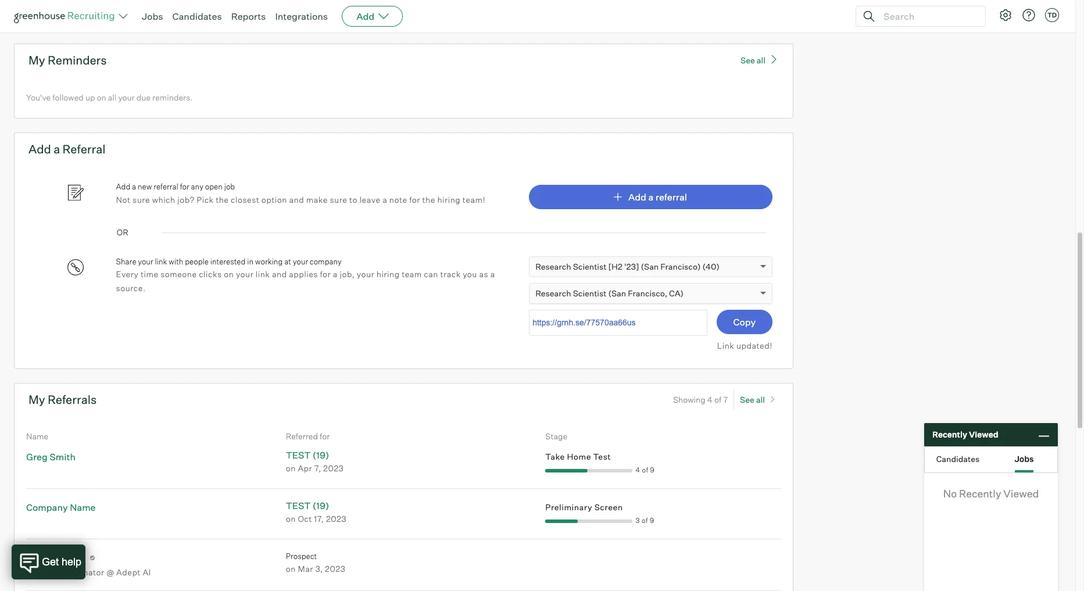 Task type: describe. For each thing, give the bounding box(es) containing it.
as
[[479, 269, 489, 279]]

apr
[[298, 464, 312, 474]]

on inside test (19) on apr 7, 2023
[[286, 464, 296, 474]]

or
[[117, 227, 128, 237]]

which
[[152, 195, 175, 205]]

add a referral
[[629, 191, 687, 203]]

note
[[390, 195, 407, 205]]

francisco,
[[628, 288, 668, 298]]

not
[[116, 195, 131, 205]]

stage
[[546, 432, 568, 442]]

project
[[26, 567, 55, 577]]

open
[[205, 182, 223, 191]]

with
[[169, 257, 183, 266]]

job?
[[178, 195, 195, 205]]

@
[[107, 567, 114, 577]]

source.
[[116, 283, 146, 293]]

my reminders
[[28, 53, 107, 67]]

scientist for (san
[[573, 288, 607, 298]]

link
[[717, 341, 735, 351]]

0 horizontal spatial link
[[155, 257, 167, 266]]

make
[[306, 195, 328, 205]]

(19) for greg smith
[[313, 450, 329, 461]]

of for name
[[642, 516, 648, 525]]

copy
[[734, 316, 756, 328]]

2 see from the top
[[740, 395, 755, 405]]

add a referral button
[[529, 185, 773, 209]]

for inside "share your link with people interested in working at your company every time someone clicks on your link and applies for a job, your hiring team can track you as a source."
[[320, 269, 331, 279]]

hiring inside "share your link with people interested in working at your company every time someone clicks on your link and applies for a job, your hiring team can track you as a source."
[[377, 269, 400, 279]]

1 horizontal spatial candidates
[[937, 454, 980, 464]]

your up time
[[138, 257, 153, 266]]

oct
[[298, 514, 312, 524]]

pick
[[197, 195, 214, 205]]

jordyn shuell link
[[26, 552, 86, 564]]

can
[[424, 269, 439, 279]]

for left any
[[180, 182, 189, 191]]

working
[[255, 257, 283, 266]]

add a referral
[[28, 142, 106, 157]]

company
[[310, 257, 342, 266]]

on inside test (19) on oct 17, 2023
[[286, 514, 296, 524]]

recently viewed
[[933, 430, 999, 440]]

mar
[[298, 564, 313, 574]]

referred
[[286, 432, 318, 442]]

greg smith
[[26, 451, 76, 463]]

research scientist (san francisco, ca) option
[[536, 288, 684, 298]]

td
[[1048, 11, 1057, 19]]

up
[[85, 92, 95, 102]]

my referrals
[[28, 393, 97, 407]]

prospect
[[286, 552, 317, 561]]

you've followed up on all your due reminders.
[[26, 92, 193, 102]]

reports link
[[231, 10, 266, 22]]

1 horizontal spatial viewed
[[1004, 487, 1039, 500]]

0 vertical spatial to
[[120, 3, 127, 13]]

of for smith
[[642, 466, 649, 474]]

to inside add a new referral for any open job not sure which job? pick the closest option and make sure to leave a note for the hiring team!
[[350, 195, 358, 205]]

2 the from the left
[[423, 195, 436, 205]]

a inside button
[[649, 191, 654, 203]]

referral
[[63, 142, 106, 157]]

4 of 9
[[636, 466, 655, 474]]

2 see all link from the top
[[740, 390, 779, 410]]

new
[[138, 182, 152, 191]]

add for add a new referral for any open job not sure which job? pick the closest option and make sure to leave a note for the hiring team!
[[116, 182, 130, 191]]

your right job,
[[357, 269, 375, 279]]

greg
[[26, 451, 48, 463]]

your down in
[[236, 269, 254, 279]]

test for greg smith
[[286, 450, 311, 461]]

every
[[116, 269, 139, 279]]

company
[[26, 502, 68, 513]]

integrations link
[[275, 10, 328, 22]]

and inside "share your link with people interested in working at your company every time someone clicks on your link and applies for a job, your hiring team can track you as a source."
[[272, 269, 287, 279]]

take
[[546, 452, 565, 462]]

coordinator
[[57, 567, 104, 577]]

7,
[[314, 464, 321, 474]]

test
[[593, 452, 611, 462]]

for right 'note'
[[410, 195, 420, 205]]

[h2
[[609, 262, 623, 271]]

test (19) on oct 17, 2023
[[286, 500, 347, 524]]

1 sure from the left
[[133, 195, 150, 205]]

7
[[724, 395, 728, 405]]

0 vertical spatial of
[[715, 395, 722, 405]]

add for add a referral
[[629, 191, 647, 203]]

copy button
[[717, 310, 773, 335]]

review.
[[129, 3, 156, 13]]

you
[[26, 3, 40, 13]]

due
[[137, 92, 151, 102]]

Search text field
[[881, 8, 975, 25]]

referral inside add a new referral for any open job not sure which job? pick the closest option and make sure to leave a note for the hiring team!
[[154, 182, 178, 191]]

2 sure from the left
[[330, 195, 347, 205]]

for right referred at the bottom left of the page
[[320, 432, 330, 442]]

greg smith link
[[26, 451, 76, 463]]

3 of 9
[[636, 516, 654, 525]]

time
[[141, 269, 159, 279]]

3
[[636, 516, 640, 525]]

you've
[[26, 92, 51, 102]]

2023 inside prospect on mar 3, 2023
[[325, 564, 346, 574]]

your left due
[[118, 92, 135, 102]]

0 vertical spatial 4
[[708, 395, 713, 405]]

on right up
[[97, 92, 106, 102]]

leave
[[360, 195, 381, 205]]

0 horizontal spatial candidates
[[172, 10, 222, 22]]

team!
[[463, 195, 486, 205]]

0 vertical spatial viewed
[[969, 430, 999, 440]]

'23]
[[625, 262, 639, 271]]

jobs link
[[142, 10, 163, 22]]

research scientist [h2 '23] (san francisco) (40) option
[[536, 262, 720, 271]]

track
[[441, 269, 461, 279]]

jordyn
[[26, 552, 57, 564]]

td button
[[1043, 6, 1062, 24]]

adept
[[116, 567, 141, 577]]

(19) for company name
[[313, 500, 329, 512]]

applications
[[73, 3, 118, 13]]

tab list containing candidates
[[925, 447, 1058, 473]]

people
[[185, 257, 209, 266]]

you
[[463, 269, 477, 279]]

1 the from the left
[[216, 195, 229, 205]]

company name
[[26, 502, 96, 513]]

on inside "share your link with people interested in working at your company every time someone clicks on your link and applies for a job, your hiring team can track you as a source."
[[224, 269, 234, 279]]

add button
[[342, 6, 403, 27]]



Task type: locate. For each thing, give the bounding box(es) containing it.
1 test from the top
[[286, 450, 311, 461]]

2023 inside test (19) on apr 7, 2023
[[323, 464, 344, 474]]

4
[[708, 395, 713, 405], [636, 466, 641, 474]]

1 see all from the top
[[741, 55, 766, 65]]

add for add a referral
[[28, 142, 51, 157]]

3,
[[315, 564, 323, 574]]

test (19) link up oct
[[286, 500, 329, 512]]

your
[[118, 92, 135, 102], [138, 257, 153, 266], [293, 257, 308, 266], [236, 269, 254, 279], [357, 269, 375, 279]]

share your link with people interested in working at your company every time someone clicks on your link and applies for a job, your hiring team can track you as a source.
[[116, 257, 495, 293]]

research
[[536, 262, 571, 271], [536, 288, 571, 298]]

1 vertical spatial test (19) link
[[286, 500, 329, 512]]

0 vertical spatial candidates
[[172, 10, 222, 22]]

0 vertical spatial (san
[[641, 262, 659, 271]]

0 vertical spatial jobs
[[142, 10, 163, 22]]

0 vertical spatial link
[[155, 257, 167, 266]]

None text field
[[529, 310, 708, 336]]

test up apr
[[286, 450, 311, 461]]

1 horizontal spatial hiring
[[438, 195, 461, 205]]

0 horizontal spatial 4
[[636, 466, 641, 474]]

1 vertical spatial and
[[272, 269, 287, 279]]

2 vertical spatial 2023
[[325, 564, 346, 574]]

0 vertical spatial recently
[[933, 430, 968, 440]]

on left apr
[[286, 464, 296, 474]]

your right at
[[293, 257, 308, 266]]

hiring inside add a new referral for any open job not sure which job? pick the closest option and make sure to leave a note for the hiring team!
[[438, 195, 461, 205]]

integrations
[[275, 10, 328, 22]]

link down working in the left of the page
[[256, 269, 270, 279]]

scientist down 'research scientist [h2 '23] (san francisco) (40)'
[[573, 288, 607, 298]]

2 test from the top
[[286, 500, 311, 512]]

test inside test (19) on apr 7, 2023
[[286, 450, 311, 461]]

2 research from the top
[[536, 288, 571, 298]]

to left leave
[[350, 195, 358, 205]]

1 vertical spatial 9
[[650, 516, 654, 525]]

see all link
[[741, 53, 779, 65], [740, 390, 779, 410]]

td button
[[1046, 8, 1060, 22]]

2 scientist from the top
[[573, 288, 607, 298]]

1 scientist from the top
[[573, 262, 607, 271]]

0 vertical spatial my
[[28, 53, 45, 67]]

see all for first see all link from the bottom
[[740, 395, 765, 405]]

0 vertical spatial see
[[741, 55, 755, 65]]

all
[[757, 55, 766, 65], [108, 92, 117, 102], [757, 395, 765, 405]]

sure right make
[[330, 195, 347, 205]]

0 horizontal spatial jobs
[[142, 10, 163, 22]]

of right 3
[[642, 516, 648, 525]]

9 for greg smith
[[650, 466, 655, 474]]

add inside "popup button"
[[357, 10, 375, 22]]

viewed
[[969, 430, 999, 440], [1004, 487, 1039, 500]]

0 vertical spatial (19)
[[313, 450, 329, 461]]

add a new referral for any open job not sure which job? pick the closest option and make sure to leave a note for the hiring team!
[[116, 182, 486, 205]]

reminders
[[48, 53, 107, 67]]

0 vertical spatial research
[[536, 262, 571, 271]]

the down "job"
[[216, 195, 229, 205]]

no recently viewed
[[944, 487, 1039, 500]]

any
[[191, 182, 204, 191]]

test (19) link for company name
[[286, 500, 329, 512]]

research scientist (san francisco, ca)
[[536, 288, 684, 298]]

9 right 3
[[650, 516, 654, 525]]

2 test (19) link from the top
[[286, 500, 329, 512]]

0 horizontal spatial sure
[[133, 195, 150, 205]]

hiring left 'team!'
[[438, 195, 461, 205]]

company name link
[[26, 502, 96, 513]]

0 vertical spatial 9
[[650, 466, 655, 474]]

no
[[61, 3, 71, 13]]

option
[[262, 195, 287, 205]]

prospect on mar 3, 2023
[[286, 552, 346, 574]]

jordyn shuell
[[26, 552, 86, 564]]

2023
[[323, 464, 344, 474], [326, 514, 347, 524], [325, 564, 346, 574]]

candidates down recently viewed
[[937, 454, 980, 464]]

for down company
[[320, 269, 331, 279]]

1 vertical spatial link
[[256, 269, 270, 279]]

referral
[[154, 182, 178, 191], [656, 191, 687, 203]]

2023 right 3,
[[325, 564, 346, 574]]

0 horizontal spatial name
[[26, 432, 48, 442]]

1 horizontal spatial and
[[289, 195, 304, 205]]

1 horizontal spatial 4
[[708, 395, 713, 405]]

(19) inside test (19) on oct 17, 2023
[[313, 500, 329, 512]]

screen
[[595, 502, 623, 512]]

(san right '23]
[[641, 262, 659, 271]]

1 vertical spatial candidates
[[937, 454, 980, 464]]

scientist for [h2
[[573, 262, 607, 271]]

1 horizontal spatial jobs
[[1015, 454, 1034, 464]]

(40)
[[703, 262, 720, 271]]

greenhouse recruiting image
[[14, 9, 119, 23]]

showing 4 of 7
[[673, 395, 728, 405]]

1 vertical spatial recently
[[960, 487, 1002, 500]]

1 horizontal spatial name
[[70, 502, 96, 513]]

2023 right 7,
[[323, 464, 344, 474]]

test (19) link for greg smith
[[286, 450, 329, 461]]

0 vertical spatial see all link
[[741, 53, 779, 65]]

candidates right jobs link
[[172, 10, 222, 22]]

shuell
[[59, 552, 86, 564]]

to
[[120, 3, 127, 13], [350, 195, 358, 205]]

job
[[224, 182, 235, 191]]

share
[[116, 257, 136, 266]]

link updated!
[[717, 341, 773, 351]]

a
[[54, 142, 60, 157], [132, 182, 136, 191], [649, 191, 654, 203], [383, 195, 387, 205], [333, 269, 338, 279], [491, 269, 495, 279]]

clicks
[[199, 269, 222, 279]]

configure image
[[999, 8, 1013, 22]]

test (19) on apr 7, 2023
[[286, 450, 344, 474]]

my left referrals
[[28, 393, 45, 407]]

test inside test (19) on oct 17, 2023
[[286, 500, 311, 512]]

0 horizontal spatial viewed
[[969, 430, 999, 440]]

1 vertical spatial scientist
[[573, 288, 607, 298]]

1 horizontal spatial the
[[423, 195, 436, 205]]

2 vertical spatial of
[[642, 516, 648, 525]]

jobs
[[142, 10, 163, 22], [1015, 454, 1034, 464]]

see all
[[741, 55, 766, 65], [740, 395, 765, 405]]

updated!
[[737, 341, 773, 351]]

1 vertical spatial (san
[[609, 288, 626, 298]]

2 my from the top
[[28, 393, 45, 407]]

my for my reminders
[[28, 53, 45, 67]]

of up 3 of 9
[[642, 466, 649, 474]]

on inside prospect on mar 3, 2023
[[286, 564, 296, 574]]

1 vertical spatial 2023
[[326, 514, 347, 524]]

tab list
[[925, 447, 1058, 473]]

1 vertical spatial my
[[28, 393, 45, 407]]

research for research scientist (san francisco, ca)
[[536, 288, 571, 298]]

1 vertical spatial all
[[108, 92, 117, 102]]

1 horizontal spatial referral
[[656, 191, 687, 203]]

no
[[944, 487, 957, 500]]

following image
[[89, 555, 96, 562]]

0 horizontal spatial the
[[216, 195, 229, 205]]

1 vertical spatial see all
[[740, 395, 765, 405]]

(san
[[641, 262, 659, 271], [609, 288, 626, 298]]

test (19) link up apr
[[286, 450, 329, 461]]

reports
[[231, 10, 266, 22]]

followed
[[52, 92, 84, 102]]

the right 'note'
[[423, 195, 436, 205]]

ca)
[[669, 288, 684, 298]]

0 vertical spatial scientist
[[573, 262, 607, 271]]

4 up 3
[[636, 466, 641, 474]]

add inside button
[[629, 191, 647, 203]]

add a referral link
[[529, 185, 773, 209]]

for
[[180, 182, 189, 191], [410, 195, 420, 205], [320, 269, 331, 279], [320, 432, 330, 442]]

1 horizontal spatial sure
[[330, 195, 347, 205]]

1 vertical spatial to
[[350, 195, 358, 205]]

2 see all from the top
[[740, 395, 765, 405]]

preliminary screen
[[546, 502, 623, 512]]

and
[[289, 195, 304, 205], [272, 269, 287, 279]]

and down at
[[272, 269, 287, 279]]

interested
[[210, 257, 246, 266]]

0 vertical spatial and
[[289, 195, 304, 205]]

job,
[[340, 269, 355, 279]]

and left make
[[289, 195, 304, 205]]

on left oct
[[286, 514, 296, 524]]

1 vertical spatial jobs
[[1015, 454, 1034, 464]]

1 vertical spatial see
[[740, 395, 755, 405]]

(san down [h2
[[609, 288, 626, 298]]

referral inside add a referral button
[[656, 191, 687, 203]]

see all for 1st see all link
[[741, 55, 766, 65]]

1 research from the top
[[536, 262, 571, 271]]

jobs left candidates 'link'
[[142, 10, 163, 22]]

add for add
[[357, 10, 375, 22]]

1 vertical spatial research
[[536, 288, 571, 298]]

0 vertical spatial see all
[[741, 55, 766, 65]]

francisco)
[[661, 262, 701, 271]]

test for company name
[[286, 500, 311, 512]]

on down interested
[[224, 269, 234, 279]]

0 vertical spatial hiring
[[438, 195, 461, 205]]

home
[[567, 452, 591, 462]]

take home test
[[546, 452, 611, 462]]

jobs up no recently viewed
[[1015, 454, 1034, 464]]

ai
[[143, 567, 151, 577]]

9 for company name
[[650, 516, 654, 525]]

to left review.
[[120, 3, 127, 13]]

jobs inside tab list
[[1015, 454, 1034, 464]]

reminders.
[[152, 92, 193, 102]]

2023 for company name
[[326, 514, 347, 524]]

test
[[286, 450, 311, 461], [286, 500, 311, 512]]

1 vertical spatial of
[[642, 466, 649, 474]]

at
[[284, 257, 291, 266]]

1 vertical spatial viewed
[[1004, 487, 1039, 500]]

1 vertical spatial see all link
[[740, 390, 779, 410]]

1 horizontal spatial to
[[350, 195, 358, 205]]

referrals
[[48, 393, 97, 407]]

(19) up 17,
[[313, 500, 329, 512]]

hiring left team
[[377, 269, 400, 279]]

1 (19) from the top
[[313, 450, 329, 461]]

0 vertical spatial all
[[757, 55, 766, 65]]

0 horizontal spatial (san
[[609, 288, 626, 298]]

someone
[[161, 269, 197, 279]]

0 horizontal spatial to
[[120, 3, 127, 13]]

0 vertical spatial name
[[26, 432, 48, 442]]

research for research scientist [h2 '23] (san francisco) (40)
[[536, 262, 571, 271]]

1 my from the top
[[28, 53, 45, 67]]

0 horizontal spatial referral
[[154, 182, 178, 191]]

0 vertical spatial 2023
[[323, 464, 344, 474]]

0 vertical spatial test
[[286, 450, 311, 461]]

recently
[[933, 430, 968, 440], [960, 487, 1002, 500]]

1 see all link from the top
[[741, 53, 779, 65]]

name right company
[[70, 502, 96, 513]]

(19)
[[313, 450, 329, 461], [313, 500, 329, 512]]

4 left 7
[[708, 395, 713, 405]]

smith
[[50, 451, 76, 463]]

on left the mar on the bottom left of the page
[[286, 564, 296, 574]]

2 (19) from the top
[[313, 500, 329, 512]]

closest
[[231, 195, 260, 205]]

research scientist [h2 '23] (san francisco) (40)
[[536, 262, 720, 271]]

test up oct
[[286, 500, 311, 512]]

1 vertical spatial name
[[70, 502, 96, 513]]

test (19) link
[[286, 450, 329, 461], [286, 500, 329, 512]]

have
[[42, 3, 60, 13]]

link left with
[[155, 257, 167, 266]]

2023 for greg smith
[[323, 464, 344, 474]]

2023 right 17,
[[326, 514, 347, 524]]

0 horizontal spatial and
[[272, 269, 287, 279]]

17,
[[314, 514, 324, 524]]

2 vertical spatial all
[[757, 395, 765, 405]]

name up "greg"
[[26, 432, 48, 442]]

the
[[216, 195, 229, 205], [423, 195, 436, 205]]

showing
[[673, 395, 706, 405]]

candidates link
[[172, 10, 222, 22]]

1 vertical spatial test
[[286, 500, 311, 512]]

my for my referrals
[[28, 393, 45, 407]]

sure
[[133, 195, 150, 205], [330, 195, 347, 205]]

scientist left [h2
[[573, 262, 607, 271]]

sure down the new
[[133, 195, 150, 205]]

referred for
[[286, 432, 330, 442]]

1 vertical spatial 4
[[636, 466, 641, 474]]

1 see from the top
[[741, 55, 755, 65]]

1 horizontal spatial link
[[256, 269, 270, 279]]

and inside add a new referral for any open job not sure which job? pick the closest option and make sure to leave a note for the hiring team!
[[289, 195, 304, 205]]

of left 7
[[715, 395, 722, 405]]

1 test (19) link from the top
[[286, 450, 329, 461]]

add inside add a new referral for any open job not sure which job? pick the closest option and make sure to leave a note for the hiring team!
[[116, 182, 130, 191]]

0 vertical spatial test (19) link
[[286, 450, 329, 461]]

2023 inside test (19) on oct 17, 2023
[[326, 514, 347, 524]]

1 horizontal spatial (san
[[641, 262, 659, 271]]

my up you've
[[28, 53, 45, 67]]

(19) up 7,
[[313, 450, 329, 461]]

1 vertical spatial (19)
[[313, 500, 329, 512]]

9 up 3 of 9
[[650, 466, 655, 474]]

of
[[715, 395, 722, 405], [642, 466, 649, 474], [642, 516, 648, 525]]

1 vertical spatial hiring
[[377, 269, 400, 279]]

scientist
[[573, 262, 607, 271], [573, 288, 607, 298]]

project coordinator @ adept ai
[[26, 567, 151, 577]]

(19) inside test (19) on apr 7, 2023
[[313, 450, 329, 461]]

0 horizontal spatial hiring
[[377, 269, 400, 279]]



Task type: vqa. For each thing, say whether or not it's contained in the screenshot.
first Collect Feedback In Application Review link from the top
no



